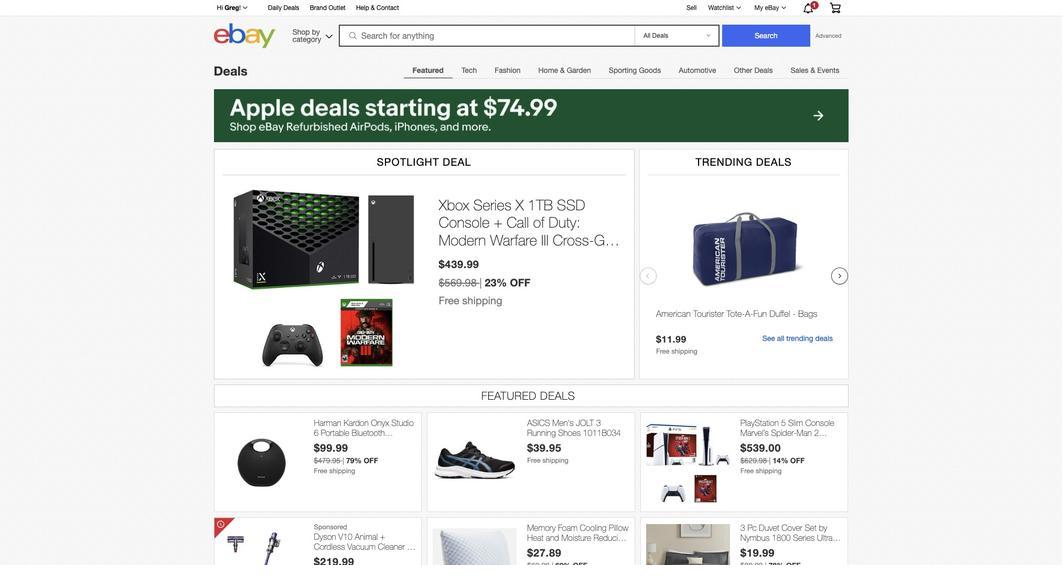 Task type: vqa. For each thing, say whether or not it's contained in the screenshot.
returns
no



Task type: locate. For each thing, give the bounding box(es) containing it.
automotive link
[[670, 60, 726, 81]]

| inside $569.98 | 23% off
[[480, 276, 482, 288]]

0 vertical spatial +
[[494, 214, 503, 231]]

hi greg !
[[217, 4, 241, 12]]

home & garden link
[[530, 60, 600, 81]]

account navigation
[[211, 0, 849, 16]]

| left 23%
[[480, 276, 482, 288]]

asics
[[528, 418, 550, 428]]

free shipping down '$569.98'
[[439, 294, 503, 306]]

2 horizontal spatial +
[[768, 438, 773, 448]]

14%
[[773, 456, 789, 465]]

1 horizontal spatial free shipping
[[656, 347, 698, 355]]

+ inside 'playstation 5 slim console marvel's spider-man 2 bundle + extra ps5 controller'
[[768, 438, 773, 448]]

-
[[793, 309, 796, 319], [345, 438, 348, 448]]

0 vertical spatial -
[[793, 309, 796, 319]]

series up comforter
[[794, 533, 815, 543]]

None submit
[[723, 25, 811, 47]]

by inside the shop by category
[[312, 28, 320, 36]]

console up 2 on the bottom right
[[806, 418, 835, 428]]

bundle
[[741, 438, 765, 448]]

sell link
[[682, 4, 702, 11]]

tech
[[462, 66, 477, 75]]

1 vertical spatial series
[[794, 533, 815, 543]]

off right 79%
[[364, 456, 378, 465]]

shipping down 79%
[[329, 467, 355, 475]]

1 horizontal spatial +
[[494, 214, 503, 231]]

1 vertical spatial +
[[768, 438, 773, 448]]

3 up 1011b034 at the right bottom of the page
[[597, 418, 601, 428]]

greg
[[225, 4, 239, 12]]

soft
[[741, 543, 755, 553]]

ssd
[[557, 196, 586, 214]]

+ left extra
[[768, 438, 773, 448]]

hi
[[217, 4, 223, 12]]

free down $479.95
[[314, 467, 328, 475]]

deals for daily deals
[[284, 4, 300, 12]]

xbox series x 1tb ssd console + call of duty: modern warfare iii cross-gen bundl link
[[439, 196, 624, 266]]

purple
[[314, 552, 336, 562]]

0 vertical spatial 3
[[597, 418, 601, 428]]

0 horizontal spatial free shipping
[[439, 294, 503, 306]]

cross-
[[553, 231, 595, 249]]

| inside $99.99 $479.95 | 79% off free shipping
[[343, 457, 344, 465]]

my ebay
[[755, 4, 780, 12]]

0 vertical spatial free shipping
[[439, 294, 503, 306]]

playstation 5 slim console marvel's spider-man 2 bundle + extra ps5 controller
[[741, 418, 835, 458]]

0 horizontal spatial +
[[380, 532, 385, 542]]

free down the $629.98
[[741, 467, 754, 475]]

memory foam cooling pillow heat and moisture reducing ice silk and gel infused link
[[528, 523, 630, 553]]

deals for featured deals
[[541, 389, 576, 402]]

0 horizontal spatial &
[[371, 4, 375, 12]]

off for $539.00
[[791, 456, 805, 465]]

free down $39.95
[[528, 457, 541, 465]]

watchlist
[[709, 4, 735, 12]]

shop by category
[[293, 28, 321, 43]]

free inside $99.99 $479.95 | 79% off free shipping
[[314, 467, 328, 475]]

comforter
[[793, 543, 828, 553]]

2 horizontal spatial off
[[791, 456, 805, 465]]

- left bags
[[793, 309, 796, 319]]

nymbus
[[741, 533, 770, 543]]

- left black
[[345, 438, 348, 448]]

console
[[439, 214, 490, 231], [806, 418, 835, 428]]

american tourister tote-a-fun duffel - bags link
[[656, 309, 833, 332]]

2 vertical spatial +
[[380, 532, 385, 542]]

series inside the xbox series x 1tb ssd console + call of duty: modern warfare iii cross-gen bundl
[[474, 196, 512, 214]]

foam
[[558, 523, 578, 533]]

moisture
[[562, 533, 592, 543]]

pc
[[748, 523, 757, 533]]

$19.99
[[741, 546, 775, 559]]

studio
[[392, 418, 414, 428]]

+ inside sponsored dyson v10 animal + cordless vacuum cleaner | purple | certified refurbished
[[380, 532, 385, 542]]

3
[[597, 418, 601, 428], [741, 523, 746, 533]]

featured inside menu bar
[[413, 66, 444, 75]]

by right shop
[[312, 28, 320, 36]]

advanced link
[[811, 25, 847, 46]]

extra
[[775, 438, 792, 448]]

ps5
[[794, 438, 809, 448]]

slim
[[789, 418, 804, 428]]

0 vertical spatial by
[[312, 28, 320, 36]]

off right 23%
[[510, 276, 531, 288]]

$569.98
[[439, 276, 477, 288]]

brand outlet
[[310, 4, 346, 12]]

0 horizontal spatial off
[[364, 456, 378, 465]]

& right the sales
[[811, 66, 816, 75]]

brand outlet link
[[310, 3, 346, 14]]

& right home at top
[[561, 66, 565, 75]]

0 horizontal spatial console
[[439, 214, 490, 231]]

home
[[539, 66, 559, 75]]

1 horizontal spatial -
[[793, 309, 796, 319]]

cover up 1800 in the bottom of the page
[[782, 523, 803, 533]]

cooling
[[580, 523, 607, 533]]

1 vertical spatial by
[[820, 523, 828, 533]]

other
[[735, 66, 753, 75]]

controller
[[741, 448, 774, 458]]

off right 14% at bottom
[[791, 456, 805, 465]]

off inside $99.99 $479.95 | 79% off free shipping
[[364, 456, 378, 465]]

luxurious
[[757, 543, 791, 553]]

| left 14% at bottom
[[770, 457, 771, 465]]

$439.99
[[439, 258, 480, 270]]

0 vertical spatial console
[[439, 214, 490, 231]]

1 horizontal spatial featured
[[482, 389, 537, 402]]

0 horizontal spatial by
[[312, 28, 320, 36]]

free down $11.99 on the bottom right of the page
[[656, 347, 670, 355]]

+ up cleaner
[[380, 532, 385, 542]]

cover down soft
[[741, 553, 762, 563]]

gel
[[570, 543, 582, 553]]

shop by category banner
[[211, 0, 849, 51]]

& inside account navigation
[[371, 4, 375, 12]]

dyson
[[314, 532, 336, 542]]

and left gel
[[554, 543, 568, 553]]

$479.95
[[314, 457, 341, 465]]

1 vertical spatial console
[[806, 418, 835, 428]]

sales & events
[[791, 66, 840, 75]]

trending deals
[[696, 156, 792, 168]]

+ left call
[[494, 214, 503, 231]]

off inside the $539.00 $629.98 | 14% off free shipping
[[791, 456, 805, 465]]

my ebay link
[[749, 2, 791, 14]]

and
[[546, 533, 560, 543], [554, 543, 568, 553]]

3 left pc
[[741, 523, 746, 533]]

1 horizontal spatial &
[[561, 66, 565, 75]]

- inside american tourister tote-a-fun duffel - bags link
[[793, 309, 796, 319]]

0 vertical spatial featured
[[413, 66, 444, 75]]

other deals
[[735, 66, 773, 75]]

memory foam cooling pillow heat and moisture reducing ice silk and gel infused
[[528, 523, 629, 553]]

console inside 'playstation 5 slim console marvel's spider-man 2 bundle + extra ps5 controller'
[[806, 418, 835, 428]]

| down cordless
[[338, 552, 340, 562]]

0 vertical spatial series
[[474, 196, 512, 214]]

| left 79%
[[343, 457, 344, 465]]

free shipping
[[439, 294, 503, 306], [656, 347, 698, 355]]

featured for featured
[[413, 66, 444, 75]]

console up modern
[[439, 214, 490, 231]]

deals inside account navigation
[[284, 4, 300, 12]]

- inside harman kardon onyx studio 6 portable bluetooth speaker - black
[[345, 438, 348, 448]]

deal
[[443, 156, 472, 168]]

deals for trending deals
[[757, 156, 792, 168]]

& for contact
[[371, 4, 375, 12]]

harman kardon onyx studio 6 portable bluetooth speaker - black link
[[314, 418, 416, 448]]

0 vertical spatial cover
[[782, 523, 803, 533]]

0 vertical spatial and
[[546, 533, 560, 543]]

men's
[[553, 418, 574, 428]]

1 horizontal spatial series
[[794, 533, 815, 543]]

1 horizontal spatial by
[[820, 523, 828, 533]]

free down '$569.98'
[[439, 294, 460, 306]]

featured left tech
[[413, 66, 444, 75]]

6
[[314, 428, 319, 438]]

cordless
[[314, 542, 345, 552]]

& right help
[[371, 4, 375, 12]]

trending
[[787, 334, 814, 343]]

daily deals link
[[268, 3, 300, 14]]

1 vertical spatial cover
[[741, 553, 762, 563]]

0 horizontal spatial 3
[[597, 418, 601, 428]]

deals inside 'featured' menu bar
[[755, 66, 773, 75]]

shipping down 14% at bottom
[[756, 467, 782, 475]]

by
[[312, 28, 320, 36], [820, 523, 828, 533]]

v10
[[339, 532, 353, 542]]

1 vertical spatial featured
[[482, 389, 537, 402]]

& for garden
[[561, 66, 565, 75]]

by up ultra
[[820, 523, 828, 533]]

23%
[[485, 276, 507, 288]]

and up silk
[[546, 533, 560, 543]]

asics men's jolt 3 running shoes 1011b034 $39.95 free shipping
[[528, 418, 621, 465]]

0 horizontal spatial featured
[[413, 66, 444, 75]]

ice
[[528, 543, 538, 553]]

deals link
[[214, 64, 248, 78]]

spider-
[[772, 428, 797, 438]]

shipping inside the $539.00 $629.98 | 14% off free shipping
[[756, 467, 782, 475]]

5
[[782, 418, 786, 428]]

$569.98 | 23% off
[[439, 276, 531, 288]]

1 horizontal spatial console
[[806, 418, 835, 428]]

running
[[528, 428, 556, 438]]

shipping down $39.95
[[543, 457, 569, 465]]

0 horizontal spatial series
[[474, 196, 512, 214]]

0 horizontal spatial -
[[345, 438, 348, 448]]

heat
[[528, 533, 544, 543]]

free shipping down $11.99 on the bottom right of the page
[[656, 347, 698, 355]]

ultra
[[818, 533, 833, 543]]

portable
[[321, 428, 350, 438]]

sell
[[687, 4, 697, 11]]

1 button
[[794, 1, 822, 15]]

featured up asics
[[482, 389, 537, 402]]

1 vertical spatial -
[[345, 438, 348, 448]]

1 horizontal spatial cover
[[782, 523, 803, 533]]

duffel
[[770, 309, 791, 319]]

series left x on the top left of the page
[[474, 196, 512, 214]]

2 horizontal spatial &
[[811, 66, 816, 75]]

sales
[[791, 66, 809, 75]]

1 vertical spatial 3
[[741, 523, 746, 533]]

featured deals
[[482, 389, 576, 402]]

&
[[371, 4, 375, 12], [561, 66, 565, 75], [811, 66, 816, 75]]

1 horizontal spatial 3
[[741, 523, 746, 533]]



Task type: describe. For each thing, give the bounding box(es) containing it.
sporting goods
[[609, 66, 661, 75]]

tote-
[[727, 309, 745, 319]]

of
[[534, 214, 545, 231]]

$539.00
[[741, 442, 782, 454]]

1800
[[773, 533, 791, 543]]

silk
[[540, 543, 552, 553]]

playstation 5 slim console marvel's spider-man 2 bundle + extra ps5 controller link
[[741, 418, 843, 458]]

sporting goods link
[[600, 60, 670, 81]]

harman
[[314, 418, 342, 428]]

$99.99
[[314, 442, 348, 454]]

shoes
[[559, 428, 581, 438]]

spotlight
[[377, 156, 440, 168]]

sales & events link
[[782, 60, 849, 81]]

fashion link
[[486, 60, 530, 81]]

events
[[818, 66, 840, 75]]

0 horizontal spatial cover
[[741, 553, 762, 563]]

fun
[[754, 309, 767, 319]]

see all trending deals link
[[763, 334, 833, 343]]

duty:
[[549, 214, 581, 231]]

xbox
[[439, 196, 470, 214]]

console inside the xbox series x 1tb ssd console + call of duty: modern warfare iii cross-gen bundl
[[439, 214, 490, 231]]

deals for other deals
[[755, 66, 773, 75]]

home & garden
[[539, 66, 591, 75]]

shipping inside $99.99 $479.95 | 79% off free shipping
[[329, 467, 355, 475]]

$99.99 $479.95 | 79% off free shipping
[[314, 442, 378, 475]]

sponsored
[[314, 523, 348, 531]]

reducing
[[594, 533, 627, 543]]

warfare
[[490, 231, 537, 249]]

garden
[[567, 66, 591, 75]]

3 inside 'asics men's jolt 3 running shoes 1011b034 $39.95 free shipping'
[[597, 418, 601, 428]]

help & contact link
[[356, 3, 399, 14]]

apple deals starting at $74.99 shop ebay refurbished airpods, iphones, and more. image
[[214, 89, 849, 142]]

daily
[[268, 4, 282, 12]]

a-
[[745, 309, 754, 319]]

$629.98
[[741, 457, 768, 465]]

featured for featured deals
[[482, 389, 537, 402]]

+ inside the xbox series x 1tb ssd console + call of duty: modern warfare iii cross-gen bundl
[[494, 214, 503, 231]]

by inside '3 pc duvet cover set by nymbus 1800 series ultra soft luxurious comforter cover'
[[820, 523, 828, 533]]

refurbished
[[374, 552, 416, 562]]

american tourister tote-a-fun duffel - bags
[[656, 309, 818, 319]]

xbox series x 1tb ssd console + call of duty: modern warfare iii cross-gen bundl
[[439, 196, 621, 266]]

bluetooth
[[352, 428, 385, 438]]

tourister
[[694, 309, 724, 319]]

deals
[[816, 334, 833, 343]]

bundl
[[439, 249, 474, 266]]

1 vertical spatial free shipping
[[656, 347, 698, 355]]

certified
[[343, 552, 371, 562]]

my
[[755, 4, 764, 12]]

shipping down $569.98 | 23% off
[[463, 294, 503, 306]]

daily deals
[[268, 4, 300, 12]]

$539.00 $629.98 | 14% off free shipping
[[741, 442, 805, 475]]

duvet
[[760, 523, 780, 533]]

advanced
[[816, 33, 842, 39]]

1 horizontal spatial off
[[510, 276, 531, 288]]

1011b034
[[583, 428, 621, 438]]

other deals link
[[726, 60, 782, 81]]

1tb
[[528, 196, 553, 214]]

help
[[356, 4, 369, 12]]

see
[[763, 334, 775, 343]]

marvel's
[[741, 428, 769, 438]]

shipping inside 'asics men's jolt 3 running shoes 1011b034 $39.95 free shipping'
[[543, 457, 569, 465]]

category
[[293, 35, 321, 43]]

all
[[777, 334, 785, 343]]

watchlist link
[[703, 2, 746, 14]]

3 pc duvet cover set by nymbus 1800 series ultra soft luxurious comforter cover link
[[741, 523, 843, 563]]

1 vertical spatial and
[[554, 543, 568, 553]]

asics men's jolt 3 running shoes 1011b034 link
[[528, 418, 630, 438]]

Search for anything text field
[[340, 26, 633, 46]]

your shopping cart image
[[830, 3, 842, 13]]

shipping down $11.99 on the bottom right of the page
[[672, 347, 698, 355]]

sporting
[[609, 66, 637, 75]]

3 inside '3 pc duvet cover set by nymbus 1800 series ultra soft luxurious comforter cover'
[[741, 523, 746, 533]]

featured menu bar
[[404, 59, 849, 81]]

featured tab list
[[404, 59, 849, 81]]

vacuum
[[348, 542, 376, 552]]

animal
[[355, 532, 378, 542]]

tech link
[[453, 60, 486, 81]]

| inside the $539.00 $629.98 | 14% off free shipping
[[770, 457, 771, 465]]

none submit inside shop by category banner
[[723, 25, 811, 47]]

sponsored dyson v10 animal + cordless vacuum cleaner | purple | certified refurbished
[[314, 523, 416, 562]]

goods
[[639, 66, 661, 75]]

1
[[813, 2, 816, 8]]

harman kardon onyx studio 6 portable bluetooth speaker - black
[[314, 418, 414, 448]]

& for events
[[811, 66, 816, 75]]

playstation
[[741, 418, 779, 428]]

free inside 'asics men's jolt 3 running shoes 1011b034 $39.95 free shipping'
[[528, 457, 541, 465]]

brand
[[310, 4, 327, 12]]

free inside the $539.00 $629.98 | 14% off free shipping
[[741, 467, 754, 475]]

set
[[805, 523, 817, 533]]

off for $99.99
[[364, 456, 378, 465]]

3 pc duvet cover set by nymbus 1800 series ultra soft luxurious comforter cover
[[741, 523, 833, 563]]

series inside '3 pc duvet cover set by nymbus 1800 series ultra soft luxurious comforter cover'
[[794, 533, 815, 543]]

man
[[797, 428, 812, 438]]

modern
[[439, 231, 486, 249]]

trending
[[696, 156, 753, 168]]

contact
[[377, 4, 399, 12]]

infused
[[584, 543, 610, 553]]

shop
[[293, 28, 310, 36]]

| right cleaner
[[407, 542, 409, 552]]

outlet
[[329, 4, 346, 12]]

bags
[[799, 309, 818, 319]]



